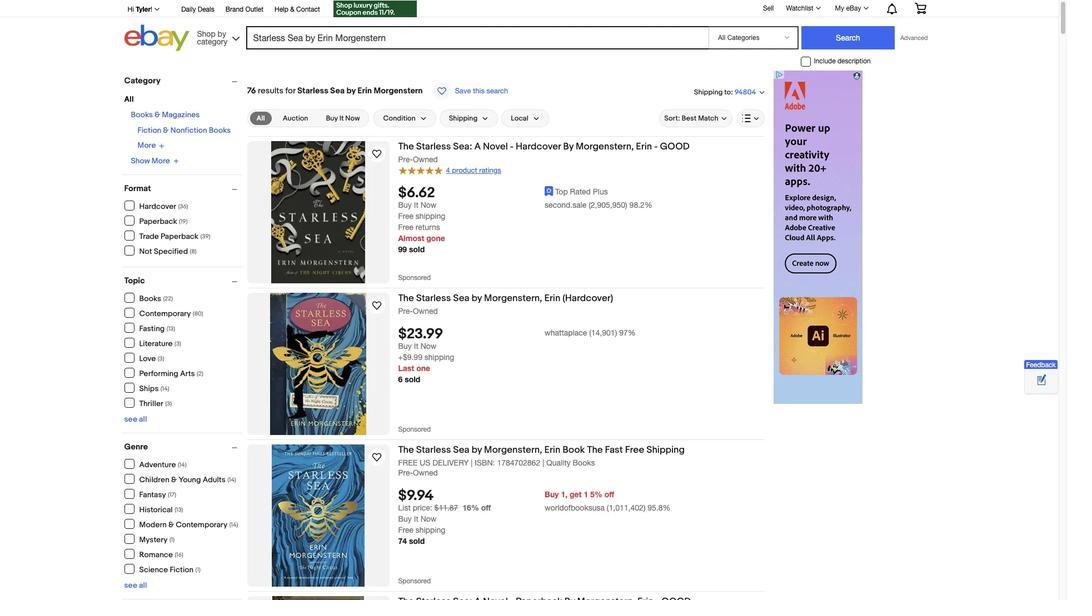 Task type: vqa. For each thing, say whether or not it's contained in the screenshot.
the Jeremy
no



Task type: describe. For each thing, give the bounding box(es) containing it.
genre button
[[124, 442, 242, 452]]

see all for topic
[[124, 415, 147, 424]]

$6.62
[[398, 184, 435, 202]]

see for topic
[[124, 415, 137, 424]]

morgenstern
[[374, 86, 423, 96]]

74
[[398, 537, 407, 546]]

1 vertical spatial more
[[152, 156, 170, 166]]

6
[[398, 375, 403, 384]]

the starless sea by morgenstern, erin book the fast free shipping free us delivery | isbn: 1784702862 | quality books pre-owned
[[398, 445, 685, 478]]

sort:
[[664, 114, 680, 123]]

(3) for thriller
[[165, 400, 172, 407]]

& for modern
[[168, 520, 174, 529]]

mystery (1)
[[139, 535, 175, 544]]

the starless sea: a novel - hardcover by morgenstern, erin - good pre-owned
[[398, 141, 690, 164]]

this
[[473, 87, 485, 95]]

sold inside whattaplace (14,901) 97% buy it now +$9.99 shipping last one 6 sold
[[405, 375, 420, 384]]

all inside main content
[[257, 114, 265, 123]]

local
[[511, 114, 529, 123]]

contemporary (80)
[[139, 309, 203, 318]]

modern & contemporary (14)
[[139, 520, 238, 529]]

isbn:
[[475, 459, 495, 467]]

(14) inside children & young adults (14)
[[227, 476, 236, 483]]

starless for hardcover
[[416, 141, 451, 152]]

the starless sea by morgenstern, erin (hardcover) pre-owned
[[398, 293, 613, 316]]

shop
[[197, 29, 216, 38]]

4
[[446, 166, 450, 174]]

advertisement region
[[773, 71, 862, 404]]

:
[[731, 88, 733, 97]]

buy 1, get 1 5% off list price: $11.87 16% off
[[398, 490, 614, 513]]

condition button
[[374, 110, 436, 127]]

the starless sea by morgenstern, erin (hardcover) link
[[398, 293, 765, 306]]

genre
[[124, 442, 148, 452]]

buy it now inside buy it now link
[[326, 114, 360, 123]]

account navigation
[[121, 0, 935, 19]]

science
[[139, 565, 168, 574]]

performing
[[139, 369, 178, 378]]

(36)
[[178, 203, 188, 210]]

0 horizontal spatial off
[[481, 503, 491, 513]]

94804
[[735, 88, 756, 97]]

all link
[[250, 112, 272, 125]]

book
[[563, 445, 585, 456]]

books & magazines
[[131, 110, 200, 120]]

us
[[420, 459, 430, 467]]

shop by category button
[[192, 25, 242, 49]]

shipping inside 'the starless sea by morgenstern, erin book the fast free shipping free us delivery | isbn: 1784702862 | quality books pre-owned'
[[647, 445, 685, 456]]

sold inside worldofbooksusa (1,011,402) 95.8% buy it now free shipping 74 sold
[[409, 537, 425, 546]]

& for fiction
[[163, 126, 169, 135]]

top rated plus image
[[545, 186, 554, 196]]

starless for book
[[416, 445, 451, 456]]

not
[[139, 247, 152, 256]]

specified
[[154, 247, 188, 256]]

all for genre
[[139, 581, 147, 590]]

$11.87
[[434, 504, 458, 513]]

best
[[682, 114, 697, 123]]

(1) inside science fiction (1)
[[195, 566, 201, 573]]

the starless sea by morgenstern, erin book the fast free shipping heading
[[398, 445, 685, 456]]

1 - from the left
[[510, 141, 514, 152]]

fast
[[605, 445, 623, 456]]

watchlist
[[786, 4, 814, 12]]

98.2%
[[630, 200, 653, 209]]

help
[[275, 6, 288, 13]]

by inside shop by category
[[218, 29, 226, 38]]

buy inside buy 1, get 1 5% off list price: $11.87 16% off
[[545, 490, 559, 499]]

books right nonfiction
[[209, 126, 231, 135]]

95.8%
[[648, 504, 671, 513]]

performing arts (2)
[[139, 369, 203, 378]]

paperback (19)
[[139, 217, 188, 226]]

my ebay
[[835, 4, 861, 12]]

ships (14)
[[139, 384, 169, 393]]

& for children
[[171, 475, 177, 484]]

show more button
[[131, 156, 179, 166]]

owned inside 'the starless sea by morgenstern, erin book the fast free shipping free us delivery | isbn: 1784702862 | quality books pre-owned'
[[413, 469, 438, 478]]

auction link
[[276, 112, 315, 125]]

1 vertical spatial buy it now
[[398, 200, 437, 209]]

the starless sea: a novel - hardcover by morgenstern, erin - good heading
[[398, 141, 690, 152]]

second.sale
[[545, 200, 587, 209]]

none submit inside shop by category banner
[[802, 26, 895, 49]]

young
[[179, 475, 201, 484]]

(1) inside mystery (1)
[[170, 536, 175, 543]]

(39)
[[200, 233, 210, 240]]

modern
[[139, 520, 167, 529]]

local button
[[502, 110, 549, 127]]

watch the starless sea: a novel - hardcover by morgenstern, erin - good image
[[370, 147, 383, 161]]

0 vertical spatial contemporary
[[139, 309, 191, 318]]

97%
[[619, 329, 636, 338]]

(1,011,402)
[[607, 504, 646, 513]]

ships
[[139, 384, 159, 393]]

76 results for starless sea by erin morgenstern
[[247, 86, 423, 96]]

morgenstern, for book
[[484, 445, 542, 456]]

fantasy
[[139, 490, 166, 499]]

buy down 76 results for starless sea by erin morgenstern
[[326, 114, 338, 123]]

$9.94
[[398, 488, 434, 505]]

good
[[660, 141, 690, 152]]

starless for (hardcover)
[[416, 293, 451, 304]]

(2,905,950)
[[589, 200, 627, 209]]

owned inside the starless sea by morgenstern, erin (hardcover) pre-owned
[[413, 307, 438, 316]]

1 horizontal spatial fiction
[[170, 565, 194, 574]]

sold inside second.sale (2,905,950) 98.2% free shipping free returns almost gone 99 sold
[[409, 244, 425, 254]]

historical (13)
[[139, 505, 183, 514]]

category
[[124, 76, 161, 86]]

more button
[[138, 141, 165, 150]]

brand outlet link
[[226, 4, 263, 16]]

(13) for fasting
[[167, 325, 175, 332]]

romance (16)
[[139, 550, 183, 559]]

now inside worldofbooksusa (1,011,402) 95.8% buy it now free shipping 74 sold
[[421, 515, 437, 524]]

list
[[398, 504, 411, 513]]

a
[[474, 141, 481, 152]]

auction
[[283, 114, 308, 123]]

erin inside the starless sea: a novel - hardcover by morgenstern, erin - good pre-owned
[[636, 141, 652, 152]]

(hardcover)
[[563, 293, 613, 304]]

magazines
[[162, 110, 200, 120]]

sort: best match
[[664, 114, 718, 123]]

save this search
[[455, 87, 508, 95]]

now inside whattaplace (14,901) 97% buy it now +$9.99 shipping last one 6 sold
[[421, 342, 437, 351]]

now down 76 results for starless sea by erin morgenstern
[[345, 114, 360, 123]]

books inside 'the starless sea by morgenstern, erin book the fast free shipping free us delivery | isbn: 1784702862 | quality books pre-owned'
[[573, 459, 595, 467]]

1 | from the left
[[471, 459, 473, 467]]

the starless sea: a novel - hardcover by morgenstern, erin - good image
[[272, 141, 365, 283]]

hardcover inside the starless sea: a novel - hardcover by morgenstern, erin - good pre-owned
[[516, 141, 561, 152]]

science fiction (1)
[[139, 565, 201, 574]]

1
[[584, 490, 588, 499]]

your shopping cart image
[[914, 3, 927, 14]]

the for pre-
[[398, 293, 414, 304]]

literature (3)
[[139, 339, 181, 348]]

(2)
[[197, 370, 203, 377]]

last
[[398, 364, 414, 373]]

pre- inside the starless sea by morgenstern, erin (hardcover) pre-owned
[[398, 307, 413, 316]]

include
[[814, 57, 836, 65]]

(14) inside ships (14)
[[161, 385, 169, 392]]

mystery
[[139, 535, 168, 544]]

category
[[197, 37, 227, 46]]

thriller
[[139, 399, 163, 408]]

now up returns
[[421, 200, 437, 209]]

the for by
[[398, 141, 414, 152]]

quality
[[546, 459, 571, 467]]

daily deals
[[181, 6, 214, 13]]



Task type: locate. For each thing, give the bounding box(es) containing it.
my
[[835, 4, 844, 12]]

free
[[398, 459, 418, 467]]

(3) right literature
[[175, 340, 181, 347]]

0 vertical spatial (1)
[[170, 536, 175, 543]]

2 - from the left
[[654, 141, 658, 152]]

more up the show more
[[138, 141, 156, 150]]

& up (17)
[[171, 475, 177, 484]]

topic button
[[124, 276, 242, 286]]

1 horizontal spatial buy it now
[[398, 200, 437, 209]]

buy down list
[[398, 515, 412, 524]]

0 vertical spatial off
[[605, 490, 614, 499]]

& inside account navigation
[[290, 6, 294, 13]]

more
[[138, 141, 156, 150], [152, 156, 170, 166]]

0 horizontal spatial fiction
[[138, 126, 161, 135]]

0 vertical spatial fiction
[[138, 126, 161, 135]]

get the coupon image
[[333, 1, 417, 17]]

love
[[139, 354, 156, 363]]

the starless sea: a novel - paperback by morgenstern, erin - good image
[[272, 596, 364, 600]]

fiction down (16)
[[170, 565, 194, 574]]

topic
[[124, 276, 145, 286]]

& left magazines at the left top
[[155, 110, 160, 120]]

1 vertical spatial morgenstern,
[[484, 293, 542, 304]]

1 horizontal spatial (1)
[[195, 566, 201, 573]]

children
[[139, 475, 169, 484]]

sea for pre-
[[453, 293, 470, 304]]

2 vertical spatial shipping
[[647, 445, 685, 456]]

2 horizontal spatial (3)
[[175, 340, 181, 347]]

morgenstern, inside the starless sea: a novel - hardcover by morgenstern, erin - good pre-owned
[[576, 141, 634, 152]]

1 vertical spatial all
[[257, 114, 265, 123]]

starless inside the starless sea by morgenstern, erin (hardcover) pre-owned
[[416, 293, 451, 304]]

all down results
[[257, 114, 265, 123]]

2 vertical spatial morgenstern,
[[484, 445, 542, 456]]

watch the starless sea by morgenstern, erin (hardcover) image
[[370, 299, 383, 312]]

see all down the thriller
[[124, 415, 147, 424]]

0 vertical spatial paperback
[[139, 217, 177, 226]]

2 horizontal spatial shipping
[[694, 88, 723, 97]]

books down the starless sea by morgenstern, erin book the fast free shipping link
[[573, 459, 595, 467]]

(14)
[[161, 385, 169, 392], [178, 461, 187, 468], [227, 476, 236, 483], [229, 521, 238, 528]]

buy it now up returns
[[398, 200, 437, 209]]

1 vertical spatial owned
[[413, 307, 438, 316]]

now up +$9.99
[[421, 342, 437, 351]]

description
[[838, 57, 871, 65]]

see all for genre
[[124, 581, 147, 590]]

1 vertical spatial contemporary
[[176, 520, 227, 529]]

it down the price:
[[414, 515, 418, 524]]

search
[[487, 87, 508, 95]]

fiction & nonfiction books link
[[138, 126, 231, 135]]

76
[[247, 86, 256, 96]]

1 vertical spatial see
[[124, 581, 137, 590]]

shipping
[[416, 212, 445, 220], [425, 353, 454, 362], [416, 526, 445, 535]]

advanced link
[[895, 27, 934, 49]]

fasting
[[139, 324, 165, 333]]

owned up $23.99
[[413, 307, 438, 316]]

3 pre- from the top
[[398, 469, 413, 478]]

morgenstern, for (hardcover)
[[484, 293, 542, 304]]

it up +$9.99
[[414, 342, 418, 351]]

0 horizontal spatial buy it now
[[326, 114, 360, 123]]

0 vertical spatial buy it now
[[326, 114, 360, 123]]

0 vertical spatial see
[[124, 415, 137, 424]]

include description
[[814, 57, 871, 65]]

all
[[139, 415, 147, 424], [139, 581, 147, 590]]

shipping for shipping
[[449, 114, 478, 123]]

by
[[218, 29, 226, 38], [347, 86, 356, 96], [472, 293, 482, 304], [472, 445, 482, 456]]

erin up quality
[[544, 445, 561, 456]]

hardcover up paperback (19)
[[139, 201, 176, 211]]

deals
[[198, 6, 214, 13]]

morgenstern, inside the starless sea by morgenstern, erin (hardcover) pre-owned
[[484, 293, 542, 304]]

books left (22)
[[139, 294, 161, 303]]

sold right 74
[[409, 537, 425, 546]]

0 horizontal spatial shipping
[[449, 114, 478, 123]]

pre- right watch the starless sea: a novel - hardcover by morgenstern, erin - good icon
[[398, 155, 413, 164]]

shipping down "save"
[[449, 114, 478, 123]]

the starless sea by morgenstern, erin (hardcover) image
[[270, 293, 366, 435]]

adventure (14)
[[139, 460, 187, 469]]

sea inside the starless sea by morgenstern, erin (hardcover) pre-owned
[[453, 293, 470, 304]]

0 horizontal spatial (3)
[[158, 355, 164, 362]]

morgenstern,
[[576, 141, 634, 152], [484, 293, 542, 304], [484, 445, 542, 456]]

0 vertical spatial morgenstern,
[[576, 141, 634, 152]]

Search for anything text field
[[248, 27, 706, 48]]

by inside 'the starless sea by morgenstern, erin book the fast free shipping free us delivery | isbn: 1784702862 | quality books pre-owned'
[[472, 445, 482, 456]]

love (3)
[[139, 354, 164, 363]]

0 vertical spatial owned
[[413, 155, 438, 164]]

all down science
[[139, 581, 147, 590]]

1 vertical spatial sold
[[405, 375, 420, 384]]

see
[[124, 415, 137, 424], [124, 581, 137, 590]]

0 vertical spatial hardcover
[[516, 141, 561, 152]]

(1) up romance (16)
[[170, 536, 175, 543]]

1 vertical spatial shipping
[[449, 114, 478, 123]]

all
[[124, 94, 134, 104], [257, 114, 265, 123]]

see all down science
[[124, 581, 147, 590]]

shipping for one
[[425, 353, 454, 362]]

| left isbn:
[[471, 459, 473, 467]]

erin left (hardcover)
[[544, 293, 561, 304]]

the inside the starless sea by morgenstern, erin (hardcover) pre-owned
[[398, 293, 414, 304]]

1 vertical spatial sea
[[453, 293, 470, 304]]

(13) inside historical (13)
[[175, 506, 183, 513]]

1 all from the top
[[139, 415, 147, 424]]

worldofbooksusa
[[545, 504, 605, 513]]

2 see all from the top
[[124, 581, 147, 590]]

rated
[[570, 187, 591, 196]]

(1) right science
[[195, 566, 201, 573]]

morgenstern, inside 'the starless sea by morgenstern, erin book the fast free shipping free us delivery | isbn: 1784702862 | quality books pre-owned'
[[484, 445, 542, 456]]

1 vertical spatial off
[[481, 503, 491, 513]]

erin inside 'the starless sea by morgenstern, erin book the fast free shipping free us delivery | isbn: 1784702862 | quality books pre-owned'
[[544, 445, 561, 456]]

1 horizontal spatial hardcover
[[516, 141, 561, 152]]

(3) inside love (3)
[[158, 355, 164, 362]]

the starless sea by morgenstern, erin (hardcover) heading
[[398, 293, 613, 304]]

books up more button
[[131, 110, 153, 120]]

see all button for topic
[[124, 415, 147, 424]]

shipping inside worldofbooksusa (1,011,402) 95.8% buy it now free shipping 74 sold
[[416, 526, 445, 535]]

1 horizontal spatial (3)
[[165, 400, 172, 407]]

hi
[[128, 6, 134, 13]]

it inside worldofbooksusa (1,011,402) 95.8% buy it now free shipping 74 sold
[[414, 515, 418, 524]]

1 vertical spatial see all button
[[124, 581, 147, 590]]

shipping inside second.sale (2,905,950) 98.2% free shipping free returns almost gone 99 sold
[[416, 212, 445, 220]]

1 vertical spatial see all
[[124, 581, 147, 590]]

0 vertical spatial (13)
[[167, 325, 175, 332]]

1 horizontal spatial all
[[257, 114, 265, 123]]

2 vertical spatial pre-
[[398, 469, 413, 478]]

by inside the starless sea by morgenstern, erin (hardcover) pre-owned
[[472, 293, 482, 304]]

1 vertical spatial all
[[139, 581, 147, 590]]

shop by category banner
[[121, 0, 935, 54]]

top
[[555, 187, 568, 196]]

fiction
[[138, 126, 161, 135], [170, 565, 194, 574]]

1 pre- from the top
[[398, 155, 413, 164]]

tyler
[[136, 5, 151, 13]]

0 horizontal spatial all
[[124, 94, 134, 104]]

1 see all from the top
[[124, 415, 147, 424]]

shipping up returns
[[416, 212, 445, 220]]

all for topic
[[139, 415, 147, 424]]

1,
[[561, 490, 568, 499]]

0 vertical spatial all
[[139, 415, 147, 424]]

2 vertical spatial shipping
[[416, 526, 445, 535]]

the left fast
[[587, 445, 603, 456]]

0 horizontal spatial -
[[510, 141, 514, 152]]

99
[[398, 244, 407, 254]]

plus
[[593, 187, 608, 196]]

the up the free
[[398, 445, 414, 456]]

1 vertical spatial pre-
[[398, 307, 413, 316]]

$23.99
[[398, 326, 443, 343]]

whattaplace (14,901) 97% buy it now +$9.99 shipping last one 6 sold
[[398, 329, 636, 384]]

& down historical (13)
[[168, 520, 174, 529]]

off right 5%
[[605, 490, 614, 499]]

brand outlet
[[226, 6, 263, 13]]

0 horizontal spatial (1)
[[170, 536, 175, 543]]

1 horizontal spatial shipping
[[647, 445, 685, 456]]

All selected text field
[[257, 113, 265, 123]]

contemporary up (16)
[[176, 520, 227, 529]]

listing options selector. list view selected. image
[[742, 114, 760, 123]]

more down more button
[[152, 156, 170, 166]]

0 vertical spatial more
[[138, 141, 156, 150]]

historical
[[139, 505, 173, 514]]

sea:
[[453, 141, 472, 152]]

2 all from the top
[[139, 581, 147, 590]]

children & young adults (14)
[[139, 475, 236, 484]]

2 owned from the top
[[413, 307, 438, 316]]

see all button down the thriller
[[124, 415, 147, 424]]

(3) right the thriller
[[165, 400, 172, 407]]

(14) inside modern & contemporary (14)
[[229, 521, 238, 528]]

shipping up one
[[425, 353, 454, 362]]

the right watch the starless sea by morgenstern, erin (hardcover) icon
[[398, 293, 414, 304]]

starless up us
[[416, 445, 451, 456]]

3 owned from the top
[[413, 469, 438, 478]]

paperback down hardcover (36)
[[139, 217, 177, 226]]

(80)
[[193, 310, 203, 317]]

see for genre
[[124, 581, 137, 590]]

format button
[[124, 183, 242, 194]]

1 vertical spatial shipping
[[425, 353, 454, 362]]

(3) for literature
[[175, 340, 181, 347]]

(3) inside literature (3)
[[175, 340, 181, 347]]

shipping for shipping to : 94804
[[694, 88, 723, 97]]

buy it now down 76 results for starless sea by erin morgenstern
[[326, 114, 360, 123]]

& for books
[[155, 110, 160, 120]]

2 pre- from the top
[[398, 307, 413, 316]]

0 horizontal spatial |
[[471, 459, 473, 467]]

1 horizontal spatial -
[[654, 141, 658, 152]]

erin left good
[[636, 141, 652, 152]]

arts
[[180, 369, 195, 378]]

the starless sea: a novel - hardcover by morgenstern, erin - good link
[[398, 141, 765, 155]]

trade
[[139, 232, 159, 241]]

gone
[[426, 233, 445, 243]]

(13) for historical
[[175, 506, 183, 513]]

help & contact link
[[275, 4, 320, 16]]

shipping down the price:
[[416, 526, 445, 535]]

free inside worldofbooksusa (1,011,402) 95.8% buy it now free shipping 74 sold
[[398, 526, 414, 535]]

(13) down (17)
[[175, 506, 183, 513]]

all down category
[[124, 94, 134, 104]]

the starless sea by morgenstern, erin book the fast free shipping image
[[272, 445, 365, 587]]

starless up $23.99
[[416, 293, 451, 304]]

1 see from the top
[[124, 415, 137, 424]]

the for the
[[398, 445, 414, 456]]

2 vertical spatial sold
[[409, 537, 425, 546]]

now down the price:
[[421, 515, 437, 524]]

format
[[124, 183, 151, 194]]

fiction up more button
[[138, 126, 161, 135]]

free inside 'the starless sea by morgenstern, erin book the fast free shipping free us delivery | isbn: 1784702862 | quality books pre-owned'
[[625, 445, 644, 456]]

(14) inside adventure (14)
[[178, 461, 187, 468]]

paperback down (19)
[[161, 232, 199, 241]]

1784702862
[[497, 459, 540, 467]]

novel
[[483, 141, 508, 152]]

| down the starless sea by morgenstern, erin book the fast free shipping "heading"
[[543, 459, 544, 467]]

adults
[[203, 475, 226, 484]]

heading
[[398, 596, 691, 600]]

(3) right love
[[158, 355, 164, 362]]

sold right the 6 at left bottom
[[405, 375, 420, 384]]

sea for the
[[453, 445, 470, 456]]

pre- inside 'the starless sea by morgenstern, erin book the fast free shipping free us delivery | isbn: 1784702862 | quality books pre-owned'
[[398, 469, 413, 478]]

main content containing $6.62
[[247, 71, 765, 600]]

+$9.99
[[398, 353, 422, 362]]

shipping inside whattaplace (14,901) 97% buy it now +$9.99 shipping last one 6 sold
[[425, 353, 454, 362]]

adventure
[[139, 460, 176, 469]]

shop by category
[[197, 29, 227, 46]]

& right help
[[290, 6, 294, 13]]

by
[[563, 141, 574, 152]]

shipping inside shipping to : 94804
[[694, 88, 723, 97]]

(22)
[[163, 295, 173, 302]]

not specified (8)
[[139, 247, 197, 256]]

hardcover left by
[[516, 141, 561, 152]]

1 see all button from the top
[[124, 415, 147, 424]]

& down books & magazines 'link'
[[163, 126, 169, 135]]

1 horizontal spatial |
[[543, 459, 544, 467]]

books
[[131, 110, 153, 120], [209, 126, 231, 135], [139, 294, 161, 303], [573, 459, 595, 467]]

trade paperback (39)
[[139, 232, 210, 241]]

1 vertical spatial fiction
[[170, 565, 194, 574]]

2 | from the left
[[543, 459, 544, 467]]

(3) inside "thriller (3)"
[[165, 400, 172, 407]]

- right "novel"
[[510, 141, 514, 152]]

erin inside the starless sea by morgenstern, erin (hardcover) pre-owned
[[544, 293, 561, 304]]

owned down us
[[413, 469, 438, 478]]

buy left 1, on the right bottom of page
[[545, 490, 559, 499]]

starless inside the starless sea: a novel - hardcover by morgenstern, erin - good pre-owned
[[416, 141, 451, 152]]

fiction & nonfiction books
[[138, 126, 231, 135]]

it down 76 results for starless sea by erin morgenstern
[[339, 114, 344, 123]]

buy inside worldofbooksusa (1,011,402) 95.8% buy it now free shipping 74 sold
[[398, 515, 412, 524]]

(13) down contemporary (80)
[[167, 325, 175, 332]]

0 vertical spatial shipping
[[694, 88, 723, 97]]

buy inside whattaplace (14,901) 97% buy it now +$9.99 shipping last one 6 sold
[[398, 342, 412, 351]]

shipping right fast
[[647, 445, 685, 456]]

the inside the starless sea: a novel - hardcover by morgenstern, erin - good pre-owned
[[398, 141, 414, 152]]

worldofbooksusa (1,011,402) 95.8% buy it now free shipping 74 sold
[[398, 504, 671, 546]]

& for help
[[290, 6, 294, 13]]

thriller (3)
[[139, 399, 172, 408]]

pre- down the free
[[398, 469, 413, 478]]

outlet
[[245, 6, 263, 13]]

shipping to : 94804
[[694, 88, 756, 97]]

second.sale (2,905,950) 98.2% free shipping free returns almost gone 99 sold
[[398, 200, 653, 254]]

1 horizontal spatial off
[[605, 490, 614, 499]]

starless inside 'the starless sea by morgenstern, erin book the fast free shipping free us delivery | isbn: 1784702862 | quality books pre-owned'
[[416, 445, 451, 456]]

show more
[[131, 156, 170, 166]]

1 owned from the top
[[413, 155, 438, 164]]

1 vertical spatial hardcover
[[139, 201, 176, 211]]

2 see from the top
[[124, 581, 137, 590]]

sea inside 'the starless sea by morgenstern, erin book the fast free shipping free us delivery | isbn: 1784702862 | quality books pre-owned'
[[453, 445, 470, 456]]

shipping for sold
[[416, 526, 445, 535]]

returns
[[416, 223, 440, 232]]

pre- inside the starless sea: a novel - hardcover by morgenstern, erin - good pre-owned
[[398, 155, 413, 164]]

see all button for genre
[[124, 581, 147, 590]]

2 see all button from the top
[[124, 581, 147, 590]]

it inside whattaplace (14,901) 97% buy it now +$9.99 shipping last one 6 sold
[[414, 342, 418, 351]]

1 vertical spatial paperback
[[161, 232, 199, 241]]

shipping left the to
[[694, 88, 723, 97]]

(13) inside fasting (13)
[[167, 325, 175, 332]]

- left good
[[654, 141, 658, 152]]

0 vertical spatial see all
[[124, 415, 147, 424]]

1 vertical spatial (3)
[[158, 355, 164, 362]]

!
[[151, 6, 152, 13]]

owned
[[413, 155, 438, 164], [413, 307, 438, 316], [413, 469, 438, 478]]

erin left morgenstern
[[358, 86, 372, 96]]

off right 16% on the left bottom of the page
[[481, 503, 491, 513]]

1 vertical spatial (13)
[[175, 506, 183, 513]]

(3) for love
[[158, 355, 164, 362]]

buy up almost
[[398, 200, 412, 209]]

sold down almost
[[409, 244, 425, 254]]

0 vertical spatial shipping
[[416, 212, 445, 220]]

2 vertical spatial owned
[[413, 469, 438, 478]]

buy up +$9.99
[[398, 342, 412, 351]]

starless up 4
[[416, 141, 451, 152]]

0 vertical spatial sea
[[330, 86, 345, 96]]

2 vertical spatial sea
[[453, 445, 470, 456]]

1 vertical spatial (1)
[[195, 566, 201, 573]]

(14,901)
[[589, 329, 617, 338]]

None submit
[[802, 26, 895, 49]]

0 horizontal spatial hardcover
[[139, 201, 176, 211]]

starless right the for
[[297, 86, 328, 96]]

2 vertical spatial (3)
[[165, 400, 172, 407]]

4 product ratings link
[[398, 165, 501, 175]]

all down the thriller
[[139, 415, 147, 424]]

0 vertical spatial pre-
[[398, 155, 413, 164]]

owned up 4 product ratings link
[[413, 155, 438, 164]]

owned inside the starless sea: a novel - hardcover by morgenstern, erin - good pre-owned
[[413, 155, 438, 164]]

shipping inside dropdown button
[[449, 114, 478, 123]]

contemporary down (22)
[[139, 309, 191, 318]]

see all button down science
[[124, 581, 147, 590]]

watch the starless sea by morgenstern, erin book the fast free shipping image
[[370, 451, 383, 464]]

it up returns
[[414, 200, 418, 209]]

books (22)
[[139, 294, 173, 303]]

the down condition dropdown button
[[398, 141, 414, 152]]

main content
[[247, 71, 765, 600]]

0 vertical spatial see all button
[[124, 415, 147, 424]]

0 vertical spatial sold
[[409, 244, 425, 254]]

0 vertical spatial (3)
[[175, 340, 181, 347]]

hardcover
[[516, 141, 561, 152], [139, 201, 176, 211]]

pre- up $23.99
[[398, 307, 413, 316]]

see all
[[124, 415, 147, 424], [124, 581, 147, 590]]

0 vertical spatial all
[[124, 94, 134, 104]]



